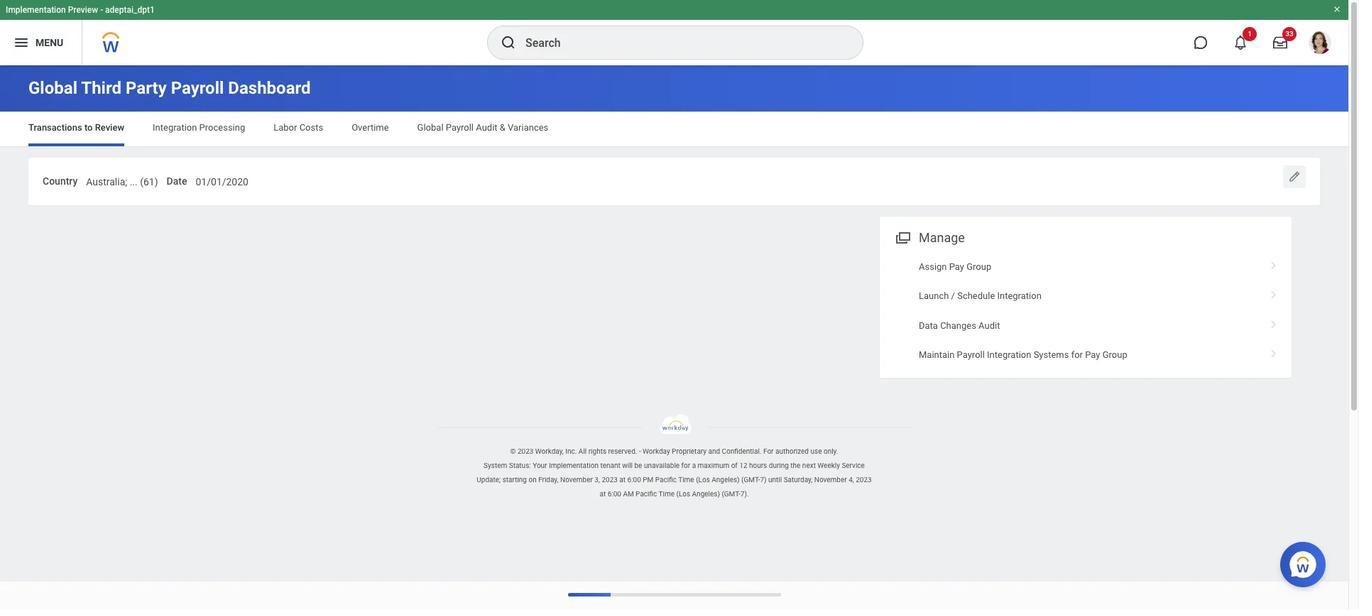 Task type: describe. For each thing, give the bounding box(es) containing it.
Search Workday  search field
[[526, 27, 834, 58]]

global for global third party payroll dashboard
[[28, 78, 77, 98]]

chevron right image for data changes audit
[[1265, 315, 1283, 329]]

third
[[81, 78, 121, 98]]

hours
[[749, 462, 767, 469]]

and
[[708, 447, 720, 455]]

0 vertical spatial 6:00
[[628, 476, 641, 484]]

1 vertical spatial pay
[[1085, 349, 1101, 360]]

edit image
[[1288, 170, 1302, 184]]

...
[[130, 176, 138, 188]]

1 horizontal spatial at
[[620, 476, 626, 484]]

proprietary
[[672, 447, 707, 455]]

implementation inside "© 2023 workday, inc. all rights reserved. - workday proprietary and confidential. for authorized use only. system status: your implementation tenant will be unavailable for a maximum of 12 hours during the next weekly service update; starting on friday, november 3, 2023 at 6:00 pm pacific time (los angeles) (gmt-7) until saturday, november 4, 2023 at 6:00 am pacific time (los angeles) (gmt-7)."
[[549, 462, 599, 469]]

manage
[[919, 230, 965, 245]]

2 november from the left
[[814, 476, 847, 484]]

payroll for maintain
[[957, 349, 985, 360]]

during
[[769, 462, 789, 469]]

changes
[[940, 320, 977, 331]]

group inside the assign pay group link
[[967, 261, 992, 272]]

inc.
[[566, 447, 577, 455]]

0 horizontal spatial (los
[[676, 490, 690, 498]]

australia; ... (61)
[[86, 176, 158, 188]]

until
[[769, 476, 782, 484]]

12
[[740, 462, 748, 469]]

overtime
[[352, 122, 389, 133]]

for inside "© 2023 workday, inc. all rights reserved. - workday proprietary and confidential. for authorized use only. system status: your implementation tenant will be unavailable for a maximum of 12 hours during the next weekly service update; starting on friday, november 3, 2023 at 6:00 pm pacific time (los angeles) (gmt-7) until saturday, november 4, 2023 at 6:00 am pacific time (los angeles) (gmt-7)."
[[682, 462, 690, 469]]

a
[[692, 462, 696, 469]]

menu
[[36, 37, 63, 48]]

group inside maintain payroll integration systems for pay group link
[[1103, 349, 1128, 360]]

workday
[[643, 447, 670, 455]]

weekly
[[818, 462, 840, 469]]

© 2023 workday, inc. all rights reserved. - workday proprietary and confidential. for authorized use only. system status: your implementation tenant will be unavailable for a maximum of 12 hours during the next weekly service update; starting on friday, november 3, 2023 at 6:00 pm pacific time (los angeles) (gmt-7) until saturday, november 4, 2023 at 6:00 am pacific time (los angeles) (gmt-7).
[[477, 447, 872, 498]]

(61)
[[140, 176, 158, 188]]

global third party payroll dashboard main content
[[0, 65, 1349, 391]]

chevron right image for launch / schedule integration
[[1265, 286, 1283, 300]]

be
[[635, 462, 642, 469]]

use
[[811, 447, 822, 455]]

1 november from the left
[[560, 476, 593, 484]]

1 horizontal spatial time
[[678, 476, 694, 484]]

1 button
[[1225, 27, 1257, 58]]

date
[[167, 175, 187, 187]]

1 vertical spatial pacific
[[636, 490, 657, 498]]

for
[[763, 447, 774, 455]]

search image
[[500, 34, 517, 51]]

global payroll audit & variances
[[417, 122, 549, 133]]

notifications large image
[[1234, 36, 1248, 50]]

schedule
[[958, 291, 995, 301]]

01/01/2020 text field
[[196, 168, 249, 192]]

costs
[[299, 122, 323, 133]]

rights
[[589, 447, 607, 455]]

systems
[[1034, 349, 1069, 360]]

0 vertical spatial payroll
[[171, 78, 224, 98]]

only.
[[824, 447, 838, 455]]

menu group image
[[893, 227, 912, 246]]

maintain
[[919, 349, 955, 360]]

friday,
[[538, 476, 559, 484]]

list inside global third party payroll dashboard main content
[[880, 252, 1292, 370]]

©
[[510, 447, 516, 455]]

menu button
[[0, 20, 82, 65]]

01/01/2020
[[196, 176, 249, 188]]

1 horizontal spatial (gmt-
[[742, 476, 760, 484]]

review
[[95, 122, 124, 133]]

for inside global third party payroll dashboard main content
[[1072, 349, 1083, 360]]

33
[[1286, 30, 1294, 38]]

labor costs
[[274, 122, 323, 133]]

of
[[731, 462, 738, 469]]

menu banner
[[0, 0, 1349, 65]]

assign pay group
[[919, 261, 992, 272]]

maximum
[[698, 462, 730, 469]]

am
[[623, 490, 634, 498]]

adeptai_dpt1
[[105, 5, 155, 15]]

launch
[[919, 291, 949, 301]]

integration inside "link"
[[998, 291, 1042, 301]]

data
[[919, 320, 938, 331]]

33 button
[[1265, 27, 1297, 58]]



Task type: locate. For each thing, give the bounding box(es) containing it.
1 vertical spatial (gmt-
[[722, 490, 741, 498]]

(los down the maximum
[[696, 476, 710, 484]]

november down the weekly
[[814, 476, 847, 484]]

integration right schedule
[[998, 291, 1042, 301]]

7)
[[760, 476, 767, 484]]

0 horizontal spatial audit
[[476, 122, 498, 133]]

time down the "unavailable" on the bottom
[[659, 490, 675, 498]]

integration processing
[[153, 122, 245, 133]]

0 horizontal spatial 2023
[[518, 447, 534, 455]]

maintain payroll integration systems for pay group link
[[880, 340, 1292, 370]]

implementation up menu 'dropdown button'
[[6, 5, 66, 15]]

justify image
[[13, 34, 30, 51]]

0 vertical spatial chevron right image
[[1265, 256, 1283, 270]]

inbox large image
[[1273, 36, 1288, 50]]

(gmt- up 7).
[[742, 476, 760, 484]]

0 vertical spatial -
[[100, 5, 103, 15]]

global for global payroll audit & variances
[[417, 122, 444, 133]]

1 horizontal spatial november
[[814, 476, 847, 484]]

global right overtime
[[417, 122, 444, 133]]

2023
[[518, 447, 534, 455], [602, 476, 618, 484], [856, 476, 872, 484]]

launch / schedule integration
[[919, 291, 1042, 301]]

1 horizontal spatial (los
[[696, 476, 710, 484]]

6:00 left pm
[[628, 476, 641, 484]]

chevron right image for maintain payroll integration systems for pay group
[[1265, 344, 1283, 359]]

pacific
[[655, 476, 677, 484], [636, 490, 657, 498]]

to
[[84, 122, 93, 133]]

profile logan mcneil image
[[1309, 31, 1332, 57]]

time
[[678, 476, 694, 484], [659, 490, 675, 498]]

chevron right image
[[1265, 315, 1283, 329], [1265, 344, 1283, 359]]

party
[[126, 78, 167, 98]]

0 horizontal spatial november
[[560, 476, 593, 484]]

(los down the "unavailable" on the bottom
[[676, 490, 690, 498]]

global
[[28, 78, 77, 98], [417, 122, 444, 133]]

1 vertical spatial payroll
[[446, 122, 474, 133]]

group up launch / schedule integration on the right top
[[967, 261, 992, 272]]

2 vertical spatial payroll
[[957, 349, 985, 360]]

1 horizontal spatial implementation
[[549, 462, 599, 469]]

integration down global third party payroll dashboard
[[153, 122, 197, 133]]

1 horizontal spatial -
[[639, 447, 641, 455]]

1 horizontal spatial pay
[[1085, 349, 1101, 360]]

2 horizontal spatial payroll
[[957, 349, 985, 360]]

1 horizontal spatial payroll
[[446, 122, 474, 133]]

all
[[579, 447, 587, 455]]

1 vertical spatial implementation
[[549, 462, 599, 469]]

for
[[1072, 349, 1083, 360], [682, 462, 690, 469]]

0 horizontal spatial at
[[600, 490, 606, 498]]

update;
[[477, 476, 501, 484]]

group down data changes audit link
[[1103, 349, 1128, 360]]

labor
[[274, 122, 297, 133]]

2023 right 3,
[[602, 476, 618, 484]]

(los
[[696, 476, 710, 484], [676, 490, 690, 498]]

audit down launch / schedule integration on the right top
[[979, 320, 1000, 331]]

- right preview
[[100, 5, 103, 15]]

1 vertical spatial time
[[659, 490, 675, 498]]

audit left &
[[476, 122, 498, 133]]

0 vertical spatial chevron right image
[[1265, 315, 1283, 329]]

pacific down pm
[[636, 490, 657, 498]]

0 horizontal spatial payroll
[[171, 78, 224, 98]]

footer
[[0, 414, 1349, 501]]

1 vertical spatial (los
[[676, 490, 690, 498]]

chevron right image inside launch / schedule integration "link"
[[1265, 286, 1283, 300]]

1 chevron right image from the top
[[1265, 315, 1283, 329]]

variances
[[508, 122, 549, 133]]

1 vertical spatial audit
[[979, 320, 1000, 331]]

0 vertical spatial angeles)
[[712, 476, 740, 484]]

tab list inside global third party payroll dashboard main content
[[14, 112, 1335, 146]]

1 vertical spatial chevron right image
[[1265, 344, 1283, 359]]

/
[[951, 291, 955, 301]]

audit
[[476, 122, 498, 133], [979, 320, 1000, 331]]

maintain payroll integration systems for pay group
[[919, 349, 1128, 360]]

pay down data changes audit link
[[1085, 349, 1101, 360]]

payroll
[[171, 78, 224, 98], [446, 122, 474, 133], [957, 349, 985, 360]]

2023 right "4,"
[[856, 476, 872, 484]]

1 chevron right image from the top
[[1265, 256, 1283, 270]]

payroll inside tab list
[[446, 122, 474, 133]]

0 vertical spatial for
[[1072, 349, 1083, 360]]

payroll up integration processing
[[171, 78, 224, 98]]

1
[[1248, 30, 1252, 38]]

confidential.
[[722, 447, 762, 455]]

payroll for global
[[446, 122, 474, 133]]

country element
[[86, 167, 158, 193]]

pay
[[949, 261, 965, 272], [1085, 349, 1101, 360]]

implementation preview -   adeptai_dpt1
[[6, 5, 155, 15]]

payroll left &
[[446, 122, 474, 133]]

on
[[529, 476, 537, 484]]

chevron right image
[[1265, 256, 1283, 270], [1265, 286, 1283, 300]]

4,
[[849, 476, 854, 484]]

chevron right image inside data changes audit link
[[1265, 315, 1283, 329]]

global up transactions
[[28, 78, 77, 98]]

processing
[[199, 122, 245, 133]]

transactions
[[28, 122, 82, 133]]

Australia; ... (61) text field
[[86, 168, 158, 192]]

3,
[[595, 476, 600, 484]]

1 horizontal spatial for
[[1072, 349, 1083, 360]]

1 vertical spatial -
[[639, 447, 641, 455]]

0 horizontal spatial 6:00
[[608, 490, 621, 498]]

1 vertical spatial global
[[417, 122, 444, 133]]

1 horizontal spatial 6:00
[[628, 476, 641, 484]]

1 vertical spatial at
[[600, 490, 606, 498]]

transactions to review
[[28, 122, 124, 133]]

global third party payroll dashboard
[[28, 78, 311, 98]]

0 horizontal spatial implementation
[[6, 5, 66, 15]]

chevron right image inside maintain payroll integration systems for pay group link
[[1265, 344, 1283, 359]]

1 vertical spatial 6:00
[[608, 490, 621, 498]]

november left 3,
[[560, 476, 593, 484]]

implementation down inc. at left bottom
[[549, 462, 599, 469]]

workday,
[[535, 447, 564, 455]]

data changes audit link
[[880, 311, 1292, 340]]

1 horizontal spatial group
[[1103, 349, 1128, 360]]

tab list containing transactions to review
[[14, 112, 1335, 146]]

dashboard
[[228, 78, 311, 98]]

0 horizontal spatial (gmt-
[[722, 490, 741, 498]]

-
[[100, 5, 103, 15], [639, 447, 641, 455]]

starting
[[503, 476, 527, 484]]

status:
[[509, 462, 531, 469]]

0 horizontal spatial pay
[[949, 261, 965, 272]]

november
[[560, 476, 593, 484], [814, 476, 847, 484]]

unavailable
[[644, 462, 680, 469]]

0 vertical spatial at
[[620, 476, 626, 484]]

list
[[880, 252, 1292, 370]]

2023 right the ©
[[518, 447, 534, 455]]

1 horizontal spatial 2023
[[602, 476, 618, 484]]

assign
[[919, 261, 947, 272]]

implementation inside menu banner
[[6, 5, 66, 15]]

1 vertical spatial angeles)
[[692, 490, 720, 498]]

next
[[802, 462, 816, 469]]

0 vertical spatial global
[[28, 78, 77, 98]]

tenant
[[600, 462, 621, 469]]

integration left systems
[[987, 349, 1032, 360]]

0 vertical spatial pay
[[949, 261, 965, 272]]

data changes audit
[[919, 320, 1000, 331]]

2 horizontal spatial 2023
[[856, 476, 872, 484]]

(gmt-
[[742, 476, 760, 484], [722, 490, 741, 498]]

- up be
[[639, 447, 641, 455]]

pay right the 'assign'
[[949, 261, 965, 272]]

for left a
[[682, 462, 690, 469]]

0 vertical spatial integration
[[153, 122, 197, 133]]

saturday,
[[784, 476, 813, 484]]

implementation
[[6, 5, 66, 15], [549, 462, 599, 469]]

2 chevron right image from the top
[[1265, 286, 1283, 300]]

pacific down the "unavailable" on the bottom
[[655, 476, 677, 484]]

0 horizontal spatial -
[[100, 5, 103, 15]]

authorized
[[776, 447, 809, 455]]

for right systems
[[1072, 349, 1083, 360]]

audit for payroll
[[476, 122, 498, 133]]

integration inside tab list
[[153, 122, 197, 133]]

payroll down data changes audit
[[957, 349, 985, 360]]

at down 3,
[[600, 490, 606, 498]]

australia;
[[86, 176, 127, 188]]

launch / schedule integration link
[[880, 281, 1292, 311]]

tab list
[[14, 112, 1335, 146]]

0 horizontal spatial for
[[682, 462, 690, 469]]

0 vertical spatial pacific
[[655, 476, 677, 484]]

audit for changes
[[979, 320, 1000, 331]]

chevron right image inside the assign pay group link
[[1265, 256, 1283, 270]]

2 chevron right image from the top
[[1265, 344, 1283, 359]]

0 vertical spatial audit
[[476, 122, 498, 133]]

assign pay group link
[[880, 252, 1292, 281]]

0 horizontal spatial time
[[659, 490, 675, 498]]

2 vertical spatial integration
[[987, 349, 1032, 360]]

0 vertical spatial (los
[[696, 476, 710, 484]]

&
[[500, 122, 506, 133]]

- inside "© 2023 workday, inc. all rights reserved. - workday proprietary and confidential. for authorized use only. system status: your implementation tenant will be unavailable for a maximum of 12 hours during the next weekly service update; starting on friday, november 3, 2023 at 6:00 pm pacific time (los angeles) (gmt-7) until saturday, november 4, 2023 at 6:00 am pacific time (los angeles) (gmt-7)."
[[639, 447, 641, 455]]

0 vertical spatial group
[[967, 261, 992, 272]]

your
[[533, 462, 547, 469]]

0 horizontal spatial group
[[967, 261, 992, 272]]

angeles)
[[712, 476, 740, 484], [692, 490, 720, 498]]

0 vertical spatial implementation
[[6, 5, 66, 15]]

close environment banner image
[[1333, 5, 1342, 13]]

1 vertical spatial group
[[1103, 349, 1128, 360]]

angeles) down of
[[712, 476, 740, 484]]

integration
[[153, 122, 197, 133], [998, 291, 1042, 301], [987, 349, 1032, 360]]

chevron right image for assign pay group
[[1265, 256, 1283, 270]]

1 vertical spatial for
[[682, 462, 690, 469]]

footer containing © 2023 workday, inc. all rights reserved. - workday proprietary and confidential. for authorized use only. system status: your implementation tenant will be unavailable for a maximum of 12 hours during the next weekly service update; starting on friday, november 3, 2023 at 6:00 pm pacific time (los angeles) (gmt-7) until saturday, november 4, 2023 at 6:00 am pacific time (los angeles) (gmt-7).
[[0, 414, 1349, 501]]

at down will
[[620, 476, 626, 484]]

reserved.
[[608, 447, 637, 455]]

(gmt- down of
[[722, 490, 741, 498]]

6:00
[[628, 476, 641, 484], [608, 490, 621, 498]]

- inside menu banner
[[100, 5, 103, 15]]

will
[[622, 462, 633, 469]]

at
[[620, 476, 626, 484], [600, 490, 606, 498]]

time down a
[[678, 476, 694, 484]]

0 horizontal spatial global
[[28, 78, 77, 98]]

pm
[[643, 476, 654, 484]]

the
[[791, 462, 801, 469]]

7).
[[741, 490, 749, 498]]

date element
[[196, 167, 249, 193]]

service
[[842, 462, 865, 469]]

preview
[[68, 5, 98, 15]]

0 vertical spatial (gmt-
[[742, 476, 760, 484]]

angeles) down the maximum
[[692, 490, 720, 498]]

6:00 left am
[[608, 490, 621, 498]]

0 vertical spatial time
[[678, 476, 694, 484]]

1 vertical spatial chevron right image
[[1265, 286, 1283, 300]]

1 vertical spatial integration
[[998, 291, 1042, 301]]

1 horizontal spatial audit
[[979, 320, 1000, 331]]

list containing assign pay group
[[880, 252, 1292, 370]]

system
[[484, 462, 507, 469]]

1 horizontal spatial global
[[417, 122, 444, 133]]

country
[[43, 175, 78, 187]]



Task type: vqa. For each thing, say whether or not it's contained in the screenshot.
bottom for
yes



